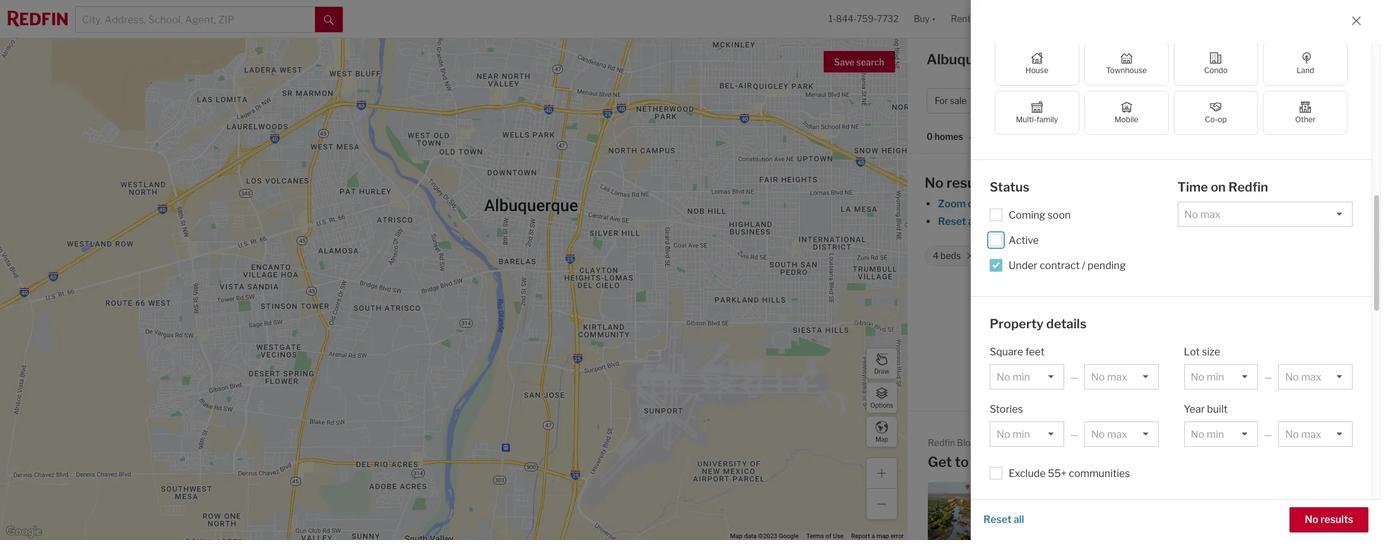 Task type: locate. For each thing, give the bounding box(es) containing it.
1 horizontal spatial in
[[1097, 519, 1104, 529]]

1 horizontal spatial redfin
[[1057, 295, 1088, 307]]

home for home type
[[1063, 96, 1088, 106]]

in down boost
[[1295, 514, 1302, 523]]

2023
[[1105, 519, 1126, 529]]

reset left live
[[984, 514, 1012, 526]]

use
[[833, 533, 844, 540]]

more right "read"
[[1326, 439, 1351, 451]]

1 vertical spatial redfin
[[1057, 295, 1088, 307]]

redfin up get
[[928, 438, 955, 449]]

coming soon
[[1009, 209, 1071, 221]]

filters right your at the top right
[[1117, 216, 1144, 228]]

1 horizontal spatial •
[[1286, 96, 1289, 106]]

price image
[[1029, 98, 1041, 105]]

0 vertical spatial homes
[[935, 132, 963, 142]]

in inside 7 home remodeling projects to boost your property value in albuquerque
[[1295, 514, 1302, 523]]

• inside 0 homes •
[[969, 132, 972, 143]]

1 horizontal spatial map
[[875, 436, 888, 443]]

city
[[1311, 55, 1331, 67]]

2
[[1290, 96, 1296, 106]]

of
[[1082, 216, 1091, 228], [826, 533, 831, 540]]

property
[[990, 317, 1044, 332], [1235, 514, 1270, 523]]

options
[[870, 402, 893, 409]]

1 vertical spatial of
[[826, 533, 831, 540]]

1 vertical spatial homes
[[1235, 216, 1267, 228]]

map data ©2023 google
[[730, 533, 799, 540]]

in right live
[[1037, 519, 1044, 529]]

read more link
[[1299, 437, 1361, 453]]

0 vertical spatial of
[[1082, 216, 1091, 228]]

in down where
[[1097, 519, 1104, 529]]

to left see
[[1177, 216, 1187, 228]]

of left use at the right bottom of page
[[826, 533, 831, 540]]

1 vertical spatial 4+
[[994, 251, 1005, 262]]

1 vertical spatial no results
[[1305, 514, 1353, 526]]

insights
[[1260, 55, 1298, 67]]

your
[[1304, 503, 1322, 512]]

remove
[[1024, 216, 1060, 228]]

homes
[[1045, 51, 1092, 68]]

• for homes
[[969, 132, 972, 143]]

no up zoom in the right top of the page
[[925, 175, 944, 191]]

homes
[[935, 132, 963, 142], [1235, 216, 1267, 228]]

0 horizontal spatial results
[[947, 175, 992, 191]]

1 horizontal spatial /
[[1166, 96, 1169, 106]]

1 horizontal spatial results
[[1321, 514, 1353, 526]]

— for stories
[[1070, 430, 1078, 441]]

out
[[968, 198, 984, 210]]

4+
[[1171, 96, 1182, 106], [994, 251, 1005, 262]]

0 vertical spatial 4
[[1145, 96, 1151, 106]]

more right see
[[1208, 216, 1233, 228]]

0 vertical spatial reset
[[938, 216, 966, 228]]

4 beds
[[933, 251, 961, 262]]

albuquerque, up popular
[[1011, 455, 1100, 471]]

0 horizontal spatial no results
[[925, 175, 992, 191]]

4+ left the ba
[[1171, 96, 1182, 106]]

results down your
[[1321, 514, 1353, 526]]

redfin
[[1229, 180, 1268, 195], [1057, 295, 1088, 307], [928, 438, 955, 449]]

albuquerque
[[1171, 295, 1232, 307], [1062, 497, 1111, 507], [1045, 519, 1095, 529], [1235, 525, 1285, 534]]

0 horizontal spatial home
[[990, 525, 1026, 540]]

1 horizontal spatial 4+
[[1171, 96, 1182, 106]]

0 horizontal spatial under
[[1009, 260, 1038, 272]]

1 horizontal spatial no
[[1305, 514, 1319, 526]]

0 horizontal spatial 4
[[933, 251, 939, 262]]

1-
[[829, 13, 836, 24]]

0 vertical spatial results
[[947, 175, 992, 191]]

759-
[[857, 13, 877, 24]]

option group
[[995, 42, 1348, 135]]

•
[[1286, 96, 1289, 106], [969, 132, 972, 143]]

homes down time on redfin
[[1235, 216, 1267, 228]]

0 horizontal spatial •
[[969, 132, 972, 143]]

other
[[1295, 115, 1316, 124]]

time
[[1178, 180, 1208, 195]]

submit search image
[[324, 15, 334, 25]]

1 vertical spatial •
[[969, 132, 972, 143]]

soon
[[1048, 209, 1071, 221]]

0 vertical spatial /
[[1166, 96, 1169, 106]]

2 horizontal spatial filters
[[1259, 96, 1284, 106]]

report a map error link
[[851, 533, 904, 540]]

terms of use
[[806, 533, 844, 540]]

1 horizontal spatial no results
[[1305, 514, 1353, 526]]

lot
[[1184, 347, 1200, 359]]

1 horizontal spatial of
[[1082, 216, 1091, 228]]

list box
[[1178, 202, 1353, 227], [990, 365, 1064, 390], [1084, 365, 1159, 390], [1184, 365, 1258, 390], [1278, 365, 1353, 390], [990, 422, 1064, 448], [1084, 422, 1159, 448], [1184, 422, 1258, 448], [1278, 422, 1353, 448]]

• left "sort"
[[969, 132, 972, 143]]

0 horizontal spatial all
[[968, 216, 979, 228]]

filters left or
[[981, 216, 1009, 228]]

map left data
[[730, 533, 743, 540]]

home inside home type button
[[1063, 96, 1088, 106]]

redfin up details
[[1057, 295, 1088, 307]]

value
[[1272, 514, 1293, 523]]

map for map data ©2023 google
[[730, 533, 743, 540]]

2 vertical spatial home
[[990, 525, 1026, 540]]

1 horizontal spatial more
[[1326, 439, 1351, 451]]

10
[[1019, 497, 1029, 507]]

albuquerque down projects in the right bottom of the page
[[1235, 525, 1285, 534]]

1 vertical spatial results
[[1321, 514, 1353, 526]]

family
[[1037, 115, 1058, 124]]

to inside 7 home remodeling projects to boost your property value in albuquerque
[[1270, 503, 1278, 512]]

market insights | city guide
[[1223, 55, 1360, 67]]

all down 10
[[1014, 514, 1024, 526]]

0 horizontal spatial redfin
[[928, 438, 955, 449]]

1 horizontal spatial nm
[[1102, 455, 1126, 471]]

sort :
[[979, 132, 999, 142]]

0 horizontal spatial nm
[[1018, 51, 1042, 68]]

multi-family
[[1016, 115, 1058, 124]]

under
[[1064, 251, 1089, 262], [1009, 260, 1038, 272]]

of right one
[[1082, 216, 1091, 228]]

0 horizontal spatial no
[[925, 175, 944, 191]]

year built
[[1184, 404, 1228, 416]]

zoom out reset all filters or remove one of your filters below to see more homes
[[938, 198, 1267, 228]]

no results up zoom out button
[[925, 175, 992, 191]]

map down "options"
[[875, 436, 888, 443]]

/ left pending
[[1082, 260, 1086, 272]]

1 vertical spatial all
[[1014, 514, 1024, 526]]

0 vertical spatial all
[[968, 216, 979, 228]]

homes right '0'
[[935, 132, 963, 142]]

to up 2023
[[1110, 508, 1118, 518]]

nm
[[1018, 51, 1042, 68], [1102, 455, 1126, 471]]

no down your
[[1305, 514, 1319, 526]]

know
[[972, 455, 1008, 471]]

recommended
[[1001, 132, 1065, 142]]

4 left beds
[[933, 251, 939, 262]]

live
[[1019, 519, 1035, 529]]

of inside zoom out reset all filters or remove one of your filters below to see more homes
[[1082, 216, 1091, 228]]

under down one
[[1064, 251, 1089, 262]]

terms of use link
[[806, 533, 844, 540]]

contract
[[1040, 260, 1080, 272]]

Co-op checkbox
[[1174, 91, 1258, 135]]

map inside button
[[875, 436, 888, 443]]

mexico
[[1124, 295, 1159, 307]]

new mexico link
[[1101, 295, 1159, 307]]

save
[[834, 57, 855, 68]]

home type
[[1063, 96, 1108, 106]]

0 horizontal spatial reset
[[938, 216, 966, 228]]

house
[[1026, 66, 1048, 75]]

1 vertical spatial property
[[1235, 514, 1270, 523]]

to inside zoom out reset all filters or remove one of your filters below to see more homes
[[1177, 216, 1187, 228]]

contract/pending
[[1091, 251, 1162, 262]]

0 horizontal spatial of
[[826, 533, 831, 540]]

0 horizontal spatial homes
[[935, 132, 963, 142]]

0 horizontal spatial property
[[990, 317, 1044, 332]]

1 vertical spatial more
[[1326, 439, 1351, 451]]

under down active
[[1009, 260, 1038, 272]]

1 horizontal spatial property
[[1235, 514, 1270, 523]]

1 horizontal spatial home
[[1063, 96, 1088, 106]]

albuquerque, up for sale button
[[927, 51, 1016, 68]]

nm up where
[[1102, 455, 1126, 471]]

/
[[1166, 96, 1169, 106], [1082, 260, 1086, 272]]

1 horizontal spatial all
[[1014, 514, 1024, 526]]

0 horizontal spatial more
[[1208, 216, 1233, 228]]

2 horizontal spatial home
[[1242, 492, 1265, 501]]

4 for 4 beds
[[933, 251, 939, 262]]

1 vertical spatial home
[[1242, 492, 1265, 501]]

0 vertical spatial •
[[1286, 96, 1289, 106]]

10 popular albuquerque neighborhoods: where to live in albuquerque in 2023
[[1019, 497, 1126, 529]]

1 horizontal spatial reset
[[984, 514, 1012, 526]]

2 horizontal spatial in
[[1295, 514, 1302, 523]]

1 horizontal spatial 4
[[1145, 96, 1151, 106]]

0 vertical spatial home
[[1063, 96, 1088, 106]]

one
[[1062, 216, 1080, 228]]

/ right bd
[[1166, 96, 1169, 106]]

albuquerque, nm homes for sale
[[927, 51, 1145, 68]]

/ for pending
[[1082, 260, 1086, 272]]

1 vertical spatial no
[[1305, 514, 1319, 526]]

0 vertical spatial property
[[990, 317, 1044, 332]]

all filters • 2
[[1246, 96, 1296, 106]]

2 vertical spatial redfin
[[928, 438, 955, 449]]

• inside button
[[1286, 96, 1289, 106]]

reset down zoom in the right top of the page
[[938, 216, 966, 228]]

1 vertical spatial map
[[730, 533, 743, 540]]

pending
[[1088, 260, 1126, 272]]

• left 2
[[1286, 96, 1289, 106]]

guide
[[1333, 55, 1360, 67]]

0 vertical spatial nm
[[1018, 51, 1042, 68]]

townhouse
[[1106, 66, 1147, 75]]

map
[[875, 436, 888, 443], [730, 533, 743, 540]]

homes inside 0 homes •
[[935, 132, 963, 142]]

0 horizontal spatial in
[[1037, 519, 1044, 529]]

0 horizontal spatial /
[[1082, 260, 1086, 272]]

no
[[925, 175, 944, 191], [1305, 514, 1319, 526]]

0 vertical spatial map
[[875, 436, 888, 443]]

sale
[[1117, 51, 1145, 68]]

in for albuquerque
[[1097, 519, 1104, 529]]

1 vertical spatial reset
[[984, 514, 1012, 526]]

1 horizontal spatial under
[[1064, 251, 1089, 262]]

for sale button
[[927, 88, 991, 114]]

0 vertical spatial albuquerque,
[[927, 51, 1016, 68]]

nm left homes
[[1018, 51, 1042, 68]]

albuquerque inside 7 home remodeling projects to boost your property value in albuquerque
[[1235, 525, 1285, 534]]

4+ left baths
[[994, 251, 1005, 262]]

error
[[891, 533, 904, 540]]

property up square feet
[[990, 317, 1044, 332]]

features
[[1028, 525, 1079, 540]]

reset inside zoom out reset all filters or remove one of your filters below to see more homes
[[938, 216, 966, 228]]

remove 4 beds image
[[966, 253, 974, 260]]

albuquerque down the neighborhoods:
[[1045, 519, 1095, 529]]

all down the out
[[968, 216, 979, 228]]

4 inside button
[[1145, 96, 1151, 106]]

4+ baths
[[994, 251, 1030, 262]]

Townhouse checkbox
[[1084, 42, 1169, 86]]

reset inside button
[[984, 514, 1012, 526]]

1 horizontal spatial homes
[[1235, 216, 1267, 228]]

redfin right on
[[1229, 180, 1268, 195]]

1 vertical spatial /
[[1082, 260, 1086, 272]]

0 vertical spatial redfin
[[1229, 180, 1268, 195]]

— for square feet
[[1070, 372, 1078, 383]]

under contract / pending
[[1009, 260, 1126, 272]]

more
[[1208, 216, 1233, 228], [1326, 439, 1351, 451]]

Mobile checkbox
[[1084, 91, 1169, 135]]

popular
[[1030, 497, 1060, 507]]

0 vertical spatial 4+
[[1171, 96, 1182, 106]]

Other checkbox
[[1263, 91, 1348, 135]]

results up the out
[[947, 175, 992, 191]]

no results down your
[[1305, 514, 1353, 526]]

0 horizontal spatial map
[[730, 533, 743, 540]]

blog
[[957, 438, 976, 449]]

no results
[[925, 175, 992, 191], [1305, 514, 1353, 526]]

0 vertical spatial more
[[1208, 216, 1233, 228]]

1 vertical spatial 4
[[933, 251, 939, 262]]

Condo checkbox
[[1174, 42, 1258, 86]]

2 horizontal spatial redfin
[[1229, 180, 1268, 195]]

sort
[[979, 132, 997, 142]]

filters
[[1259, 96, 1284, 106], [981, 216, 1009, 228], [1117, 216, 1144, 228]]

4 left bd
[[1145, 96, 1151, 106]]

more inside zoom out reset all filters or remove one of your filters below to see more homes
[[1208, 216, 1233, 228]]

property down projects in the right bottom of the page
[[1235, 514, 1270, 523]]

0 vertical spatial no
[[925, 175, 944, 191]]

to up value
[[1270, 503, 1278, 512]]

albuquerque up lot size on the right bottom of page
[[1171, 295, 1232, 307]]

filters right all
[[1259, 96, 1284, 106]]

under contract/pending
[[1064, 251, 1162, 262]]

all inside button
[[1014, 514, 1024, 526]]

/ inside 4 bd / 4+ ba button
[[1166, 96, 1169, 106]]



Task type: vqa. For each thing, say whether or not it's contained in the screenshot.
photo of 11668 settlement blvd, baton rouge, la 70810
no



Task type: describe. For each thing, give the bounding box(es) containing it.
55+
[[1048, 468, 1067, 480]]

zoom out button
[[937, 198, 985, 210]]

— for year built
[[1264, 430, 1272, 441]]

to inside 10 popular albuquerque neighborhoods: where to live in albuquerque in 2023
[[1110, 508, 1118, 518]]

albuquerque link
[[1171, 295, 1232, 307]]

square feet
[[990, 347, 1045, 359]]

for
[[1095, 51, 1114, 68]]

exclude 55+ communities
[[1009, 468, 1130, 480]]

reset all button
[[984, 508, 1024, 533]]

all filters • 2 button
[[1222, 88, 1304, 114]]

4+ inside 4 bd / 4+ ba button
[[1171, 96, 1182, 106]]

draw button
[[866, 348, 898, 380]]

1 vertical spatial nm
[[1102, 455, 1126, 471]]

redfin link
[[1057, 295, 1088, 307]]

all
[[1246, 96, 1257, 106]]

save search
[[834, 57, 884, 68]]

map region
[[0, 0, 998, 541]]

1-844-759-7732 link
[[829, 13, 899, 24]]

home for home features
[[990, 525, 1026, 540]]

boost
[[1279, 503, 1302, 512]]

details
[[1046, 317, 1087, 332]]

©2023
[[758, 533, 777, 540]]

0 vertical spatial no results
[[925, 175, 992, 191]]

no results inside button
[[1305, 514, 1353, 526]]

property inside 7 home remodeling projects to boost your property value in albuquerque
[[1235, 514, 1270, 523]]

where
[[1082, 508, 1108, 518]]

op
[[1218, 115, 1227, 124]]

neighborhoods:
[[1019, 508, 1080, 518]]

ba
[[1184, 96, 1194, 106]]

City, Address, School, Agent, ZIP search field
[[76, 7, 315, 32]]

google image
[[3, 525, 45, 541]]

0 homes •
[[927, 132, 972, 143]]

below
[[1146, 216, 1175, 228]]

1 vertical spatial albuquerque,
[[1011, 455, 1100, 471]]

reset all filters button
[[937, 216, 1010, 228]]

4 bd / 4+ ba button
[[1137, 88, 1217, 114]]

results inside button
[[1321, 514, 1353, 526]]

7 home remodeling projects to boost your property value in albuquerque link
[[1144, 483, 1346, 541]]

redfin for redfin
[[1057, 295, 1088, 307]]

7
[[1235, 492, 1240, 501]]

homes inside zoom out reset all filters or remove one of your filters below to see more homes
[[1235, 216, 1267, 228]]

home inside 7 home remodeling projects to boost your property value in albuquerque
[[1242, 492, 1265, 501]]

market insights link
[[1223, 41, 1298, 69]]

new mexico
[[1101, 295, 1159, 307]]

on
[[1211, 180, 1226, 195]]

no inside button
[[1305, 514, 1319, 526]]

exclude
[[1009, 468, 1046, 480]]

home type button
[[1055, 88, 1132, 114]]

active
[[1009, 235, 1039, 247]]

options button
[[866, 383, 898, 414]]

4 for 4 bd / 4+ ba
[[1145, 96, 1151, 106]]

land
[[1297, 66, 1314, 75]]

redfin blog
[[928, 438, 976, 449]]

save search button
[[824, 51, 895, 73]]

redfin for redfin blog
[[928, 438, 955, 449]]

10 popular albuquerque neighborhoods: where to live in albuquerque in 2023 link
[[928, 483, 1129, 541]]

a
[[872, 533, 875, 540]]

new
[[1101, 295, 1122, 307]]

0 horizontal spatial 4+
[[994, 251, 1005, 262]]

remodeling
[[1267, 492, 1313, 501]]

option group containing house
[[995, 42, 1348, 135]]

map button
[[866, 417, 898, 448]]

property details
[[990, 317, 1087, 332]]

7 home remodeling projects to boost your property value in albuquerque
[[1235, 492, 1322, 534]]

see
[[1189, 216, 1206, 228]]

stories
[[990, 404, 1023, 416]]

coming
[[1009, 209, 1046, 221]]

home features
[[990, 525, 1079, 540]]

0 horizontal spatial filters
[[981, 216, 1009, 228]]

data
[[744, 533, 757, 540]]

market
[[1223, 55, 1258, 67]]

1-844-759-7732
[[829, 13, 899, 24]]

0
[[927, 132, 933, 142]]

reset all
[[984, 514, 1024, 526]]

terms
[[806, 533, 824, 540]]

844-
[[836, 13, 857, 24]]

bd
[[1153, 96, 1164, 106]]

/ for 4+
[[1166, 96, 1169, 106]]

to down blog
[[955, 455, 969, 471]]

— for lot size
[[1264, 372, 1272, 383]]

search
[[856, 57, 884, 68]]

google
[[779, 533, 799, 540]]

7732
[[877, 13, 899, 24]]

condo
[[1204, 66, 1228, 75]]

under for under contract/pending
[[1064, 251, 1089, 262]]

time on redfin
[[1178, 180, 1268, 195]]

Multi-family checkbox
[[995, 91, 1079, 135]]

built
[[1207, 404, 1228, 416]]

baths
[[1007, 251, 1030, 262]]

• for filters
[[1286, 96, 1289, 106]]

mobile
[[1115, 115, 1139, 124]]

get
[[928, 455, 952, 471]]

in for value
[[1295, 514, 1302, 523]]

1 horizontal spatial filters
[[1117, 216, 1144, 228]]

House checkbox
[[995, 42, 1079, 86]]

albuquerque up where
[[1062, 497, 1111, 507]]

for sale
[[935, 96, 967, 106]]

map for map
[[875, 436, 888, 443]]

type
[[1090, 96, 1108, 106]]

all inside zoom out reset all filters or remove one of your filters below to see more homes
[[968, 216, 979, 228]]

filters inside button
[[1259, 96, 1284, 106]]

or
[[1012, 216, 1022, 228]]

Land checkbox
[[1263, 42, 1348, 86]]

beds
[[941, 251, 961, 262]]

square
[[990, 347, 1023, 359]]

size
[[1202, 347, 1220, 359]]

:
[[997, 132, 999, 142]]

for
[[935, 96, 948, 106]]

status
[[990, 180, 1030, 195]]

get to know albuquerque, nm
[[928, 455, 1126, 471]]

under for under contract / pending
[[1009, 260, 1038, 272]]



